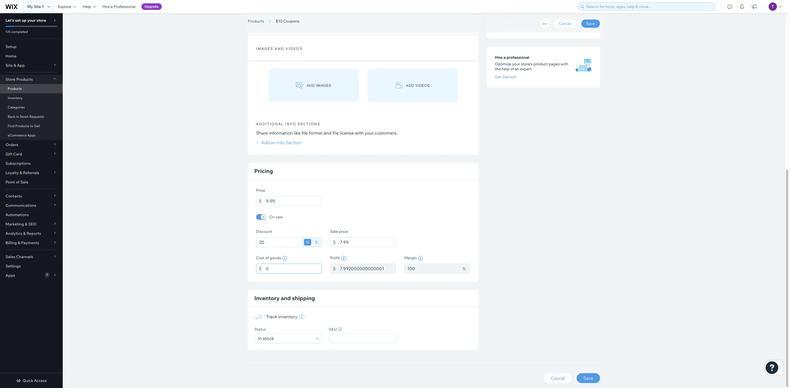 Task type: describe. For each thing, give the bounding box(es) containing it.
videos
[[286, 47, 303, 51]]

videos
[[416, 84, 430, 88]]

save for the bottom save button
[[584, 376, 594, 382]]

goods
[[270, 256, 281, 261]]

1 inside sidebar element
[[46, 274, 48, 277]]

hire for hire a professional
[[102, 4, 110, 9]]

orders
[[6, 143, 18, 148]]

add an info section link
[[256, 140, 301, 146]]

cost
[[256, 256, 265, 261]]

store products button
[[0, 75, 63, 84]]

professional
[[507, 55, 530, 60]]

get started
[[495, 75, 516, 80]]

share information like file format and file license with your customers.
[[256, 130, 398, 136]]

with inside optimize your store's product pages with the help of an expert.
[[561, 62, 569, 67]]

images
[[256, 47, 273, 51]]

home link
[[0, 51, 63, 61]]

billing
[[6, 241, 17, 246]]

settings
[[6, 264, 21, 269]]

$ text field
[[340, 238, 396, 248]]

billing & payments
[[6, 241, 39, 246]]

a for professional
[[111, 4, 113, 9]]

setup link
[[0, 42, 63, 51]]

analytics
[[6, 231, 22, 236]]

communications
[[6, 203, 36, 208]]

gift
[[6, 152, 12, 157]]

reports
[[27, 231, 41, 236]]

back in stock requests link
[[0, 112, 63, 122]]

add for add videos
[[406, 84, 414, 88]]

status
[[254, 328, 266, 333]]

card
[[13, 152, 22, 157]]

add for add images
[[307, 84, 315, 88]]

additional
[[256, 122, 284, 126]]

additional info sections
[[256, 122, 320, 126]]

subscriptions
[[6, 161, 31, 166]]

on
[[269, 215, 275, 220]]

optimize your store's product pages with the help of an expert.
[[495, 62, 569, 72]]

share
[[256, 130, 268, 136]]

seo
[[28, 222, 36, 227]]

analytics & reports button
[[0, 229, 63, 239]]

images
[[316, 84, 331, 88]]

on sale
[[269, 215, 283, 220]]

format
[[309, 130, 323, 136]]

analytics & reports
[[6, 231, 41, 236]]

inventory link
[[0, 94, 63, 103]]

categories
[[8, 105, 25, 110]]

gift card button
[[0, 150, 63, 159]]

0 horizontal spatial products link
[[0, 84, 63, 94]]

0 horizontal spatial $10
[[248, 12, 265, 24]]

sale inside $10 coupons form
[[330, 230, 338, 235]]

billing & payments button
[[0, 239, 63, 248]]

sidebar element
[[0, 13, 63, 389]]

ecommerce apps link
[[0, 131, 63, 140]]

your inside optimize your store's product pages with the help of an expert.
[[512, 62, 520, 67]]

up
[[22, 18, 26, 23]]

upgrade button
[[141, 3, 162, 10]]

sale inside sidebar element
[[20, 180, 28, 185]]

channels
[[16, 255, 33, 260]]

inventory for inventory
[[8, 96, 23, 100]]

optimize
[[495, 62, 511, 67]]

let's set up your store
[[6, 18, 46, 23]]

back in stock requests
[[8, 115, 44, 119]]

sales channels
[[6, 255, 33, 260]]

store products
[[6, 77, 33, 82]]

Search for tools, apps, help & more... field
[[585, 3, 714, 10]]

store's
[[521, 62, 533, 67]]

quick access
[[23, 379, 47, 384]]

ecommerce apps
[[8, 133, 36, 138]]

like
[[294, 130, 301, 136]]

loyalty & referrals
[[6, 171, 39, 176]]

site & app
[[6, 63, 25, 68]]

1 vertical spatial and
[[324, 130, 332, 136]]

help button
[[79, 0, 99, 13]]

inventory for inventory and shipping
[[254, 295, 280, 302]]

add an info section
[[260, 140, 301, 146]]

customers.
[[375, 130, 398, 136]]

0 horizontal spatial apps
[[6, 274, 15, 279]]

info
[[277, 140, 285, 146]]

cancel for the topmost "cancel" button
[[559, 21, 571, 26]]

professional
[[114, 4, 136, 9]]

1 vertical spatial save button
[[577, 374, 600, 384]]

price
[[256, 188, 265, 193]]

quick
[[23, 379, 33, 384]]

ecommerce
[[8, 133, 27, 138]]

& for marketing
[[25, 222, 27, 227]]

point
[[6, 180, 15, 185]]

save for top save button
[[586, 21, 595, 26]]

0 horizontal spatial with
[[355, 130, 364, 136]]

back
[[8, 115, 15, 119]]

sales
[[6, 255, 15, 260]]

track inventory
[[266, 315, 298, 320]]

and for videos
[[275, 47, 284, 51]]

0 vertical spatial %
[[306, 240, 309, 245]]

images and videos
[[256, 47, 303, 51]]

& for loyalty
[[20, 171, 22, 176]]

store
[[36, 18, 46, 23]]

inventory
[[278, 315, 298, 320]]

site & app button
[[0, 61, 63, 70]]

gift card
[[6, 152, 22, 157]]

let's
[[6, 18, 14, 23]]

referrals
[[23, 171, 39, 176]]

1 horizontal spatial $10
[[276, 19, 282, 24]]

hire a professional
[[102, 4, 136, 9]]

info
[[285, 122, 296, 126]]

sections
[[298, 122, 320, 126]]

to
[[30, 124, 33, 128]]

communications button
[[0, 201, 63, 211]]



Task type: vqa. For each thing, say whether or not it's contained in the screenshot.
- within Total sales -
no



Task type: locate. For each thing, give the bounding box(es) containing it.
1 right my
[[42, 4, 44, 9]]

setup
[[6, 44, 16, 49]]

0 horizontal spatial inventory
[[8, 96, 23, 100]]

0 vertical spatial save
[[586, 21, 595, 26]]

& left the seo
[[25, 222, 27, 227]]

sale left price
[[330, 230, 338, 235]]

sell
[[34, 124, 40, 128]]

hire a professional
[[495, 55, 530, 60]]

your
[[27, 18, 36, 23], [512, 62, 520, 67], [365, 130, 374, 136]]

& right loyalty
[[20, 171, 22, 176]]

license
[[340, 130, 354, 136]]

of
[[511, 67, 514, 72], [16, 180, 20, 185], [265, 256, 269, 261]]

of for point of sale
[[16, 180, 20, 185]]

in
[[16, 115, 19, 119]]

1 horizontal spatial hire
[[495, 55, 503, 60]]

get
[[495, 75, 502, 80]]

1 horizontal spatial sale
[[330, 230, 338, 235]]

upgrade
[[145, 4, 158, 9]]

$10 coupons form
[[63, 0, 789, 389]]

apps
[[27, 133, 36, 138], [6, 274, 15, 279]]

0 vertical spatial and
[[275, 47, 284, 51]]

of inside optimize your store's product pages with the help of an expert.
[[511, 67, 514, 72]]

inventory inside $10 coupons form
[[254, 295, 280, 302]]

2 add from the left
[[406, 84, 414, 88]]

1 horizontal spatial 1
[[46, 274, 48, 277]]

price
[[339, 230, 348, 235]]

1 vertical spatial cancel button
[[545, 374, 572, 384]]

0 horizontal spatial sale
[[20, 180, 28, 185]]

pages
[[549, 62, 560, 67]]

info tooltip image right goods
[[282, 257, 287, 262]]

information
[[269, 130, 293, 136]]

save button
[[581, 20, 600, 28], [577, 374, 600, 384]]

0 horizontal spatial your
[[27, 18, 36, 23]]

coupons
[[267, 12, 310, 24], [283, 19, 300, 24]]

subscriptions link
[[0, 159, 63, 168]]

1 horizontal spatial your
[[365, 130, 374, 136]]

automations
[[6, 213, 29, 218]]

0 vertical spatial site
[[34, 4, 41, 9]]

& for site
[[14, 63, 16, 68]]

cost of goods
[[256, 256, 281, 261]]

0 vertical spatial with
[[561, 62, 569, 67]]

& left app
[[14, 63, 16, 68]]

expert.
[[520, 67, 533, 72]]

1 vertical spatial an
[[271, 140, 276, 146]]

1 horizontal spatial products link
[[245, 18, 267, 24]]

inventory up categories on the left top of page
[[8, 96, 23, 100]]

0 vertical spatial inventory
[[8, 96, 23, 100]]

contacts button
[[0, 192, 63, 201]]

1 vertical spatial a
[[504, 55, 506, 60]]

brand
[[495, 14, 506, 19]]

1 horizontal spatial apps
[[27, 133, 36, 138]]

None text field
[[340, 264, 396, 274], [404, 264, 460, 274], [340, 264, 396, 274], [404, 264, 460, 274]]

1 vertical spatial products link
[[0, 84, 63, 94]]

of for cost of goods
[[265, 256, 269, 261]]

my site 1
[[27, 4, 44, 9]]

1 horizontal spatial a
[[504, 55, 506, 60]]

products link
[[245, 18, 267, 24], [0, 84, 63, 94]]

1 horizontal spatial file
[[333, 130, 339, 136]]

2 file from the left
[[333, 130, 339, 136]]

and for shipping
[[281, 295, 291, 302]]

1 vertical spatial of
[[16, 180, 20, 185]]

2 vertical spatial of
[[265, 256, 269, 261]]

payments
[[21, 241, 39, 246]]

2 horizontal spatial your
[[512, 62, 520, 67]]

hire inside hire a professional link
[[102, 4, 110, 9]]

hire right 'help' button
[[102, 4, 110, 9]]

explore
[[58, 4, 71, 9]]

1 horizontal spatial add
[[406, 84, 414, 88]]

a for professional
[[504, 55, 506, 60]]

section
[[286, 140, 301, 146]]

the
[[495, 67, 501, 72]]

an left expert.
[[515, 67, 520, 72]]

add images
[[307, 84, 331, 88]]

Start typing a brand name field
[[497, 21, 590, 30]]

and right format
[[324, 130, 332, 136]]

0 horizontal spatial 1
[[42, 4, 44, 9]]

info tooltip image
[[341, 257, 346, 262]]

file left license
[[333, 130, 339, 136]]

a inside $10 coupons form
[[504, 55, 506, 60]]

discount
[[256, 230, 272, 235]]

1 info tooltip image from the left
[[282, 257, 287, 262]]

find products to sell link
[[0, 122, 63, 131]]

automations link
[[0, 211, 63, 220]]

settings link
[[0, 262, 63, 271]]

site right my
[[34, 4, 41, 9]]

0 horizontal spatial add
[[307, 84, 315, 88]]

1 horizontal spatial site
[[34, 4, 41, 9]]

app
[[17, 63, 25, 68]]

0 vertical spatial apps
[[27, 133, 36, 138]]

0 vertical spatial cancel
[[559, 21, 571, 26]]

info tooltip image
[[282, 257, 287, 262], [418, 257, 423, 262]]

products
[[248, 19, 264, 24], [16, 77, 33, 82], [8, 87, 22, 91], [15, 124, 29, 128]]

inventory inside 'link'
[[8, 96, 23, 100]]

shipping
[[292, 295, 315, 302]]

with right pages
[[561, 62, 569, 67]]

sale
[[276, 215, 283, 220]]

sales channels button
[[0, 253, 63, 262]]

a up "optimize"
[[504, 55, 506, 60]]

your left customers.
[[365, 130, 374, 136]]

& left the reports
[[23, 231, 26, 236]]

site down home
[[6, 63, 13, 68]]

& for analytics
[[23, 231, 26, 236]]

of inside sidebar element
[[16, 180, 20, 185]]

$10
[[248, 12, 265, 24], [276, 19, 282, 24]]

1 vertical spatial save
[[584, 376, 594, 382]]

home
[[6, 54, 16, 59]]

loyalty
[[6, 171, 19, 176]]

find
[[8, 124, 15, 128]]

categories link
[[0, 103, 63, 112]]

file right like
[[302, 130, 308, 136]]

inventory up track
[[254, 295, 280, 302]]

0 vertical spatial your
[[27, 18, 36, 23]]

2 vertical spatial your
[[365, 130, 374, 136]]

None text field
[[266, 197, 322, 206], [256, 238, 302, 248], [266, 264, 322, 274], [266, 197, 322, 206], [256, 238, 302, 248], [266, 264, 322, 274]]

quick access button
[[16, 379, 47, 384]]

1 vertical spatial your
[[512, 62, 520, 67]]

0 vertical spatial of
[[511, 67, 514, 72]]

0 horizontal spatial of
[[16, 180, 20, 185]]

orders button
[[0, 140, 63, 150]]

cancel for the bottommost "cancel" button
[[551, 376, 565, 382]]

marketing & seo
[[6, 222, 36, 227]]

videos icon image
[[395, 82, 403, 89]]

0 vertical spatial sale
[[20, 180, 28, 185]]

your inside sidebar element
[[27, 18, 36, 23]]

get started link
[[495, 75, 516, 80]]

add videos
[[406, 84, 430, 88]]

0 vertical spatial a
[[111, 4, 113, 9]]

0 vertical spatial products link
[[245, 18, 267, 24]]

0 vertical spatial an
[[515, 67, 520, 72]]

a left professional
[[111, 4, 113, 9]]

file
[[302, 130, 308, 136], [333, 130, 339, 136]]

1 add from the left
[[307, 84, 315, 88]]

sale price
[[330, 230, 348, 235]]

2 horizontal spatial of
[[511, 67, 514, 72]]

0 vertical spatial save button
[[581, 20, 600, 28]]

hire a professional link
[[99, 0, 139, 13]]

1 horizontal spatial info tooltip image
[[418, 257, 423, 262]]

products inside 'dropdown button'
[[16, 77, 33, 82]]

sale down loyalty & referrals
[[20, 180, 28, 185]]

1 horizontal spatial an
[[515, 67, 520, 72]]

hire up "optimize"
[[495, 55, 503, 60]]

hire
[[102, 4, 110, 9], [495, 55, 503, 60]]

0 horizontal spatial site
[[6, 63, 13, 68]]

apps down find products to sell link
[[27, 133, 36, 138]]

help
[[83, 4, 91, 9]]

info tooltip image for margin
[[418, 257, 423, 262]]

point of sale link
[[0, 178, 63, 187]]

1 vertical spatial with
[[355, 130, 364, 136]]

and left shipping
[[281, 295, 291, 302]]

2 info tooltip image from the left
[[418, 257, 423, 262]]

inventory and shipping
[[254, 295, 315, 302]]

an inside optimize your store's product pages with the help of an expert.
[[515, 67, 520, 72]]

product
[[534, 62, 548, 67]]

contacts
[[6, 194, 22, 199]]

0 horizontal spatial an
[[271, 140, 276, 146]]

& right billing
[[18, 241, 20, 246]]

set
[[15, 18, 21, 23]]

info tooltip image for cost of goods
[[282, 257, 287, 262]]

gallery image
[[296, 82, 303, 89]]

1 vertical spatial 1
[[46, 274, 48, 277]]

1 vertical spatial sale
[[330, 230, 338, 235]]

1 vertical spatial %
[[463, 266, 466, 272]]

my
[[27, 4, 33, 9]]

0 horizontal spatial a
[[111, 4, 113, 9]]

an left info
[[271, 140, 276, 146]]

sku
[[329, 328, 337, 333]]

& for billing
[[18, 241, 20, 246]]

apps down settings
[[6, 274, 15, 279]]

1 horizontal spatial inventory
[[254, 295, 280, 302]]

1 vertical spatial inventory
[[254, 295, 280, 302]]

0 vertical spatial cancel button
[[554, 20, 576, 28]]

access
[[34, 379, 47, 384]]

find products to sell
[[8, 124, 40, 128]]

marketing & seo button
[[0, 220, 63, 229]]

your down professional
[[512, 62, 520, 67]]

with right license
[[355, 130, 364, 136]]

add right videos icon
[[406, 84, 414, 88]]

1 vertical spatial cancel
[[551, 376, 565, 382]]

products inside $10 coupons form
[[248, 19, 264, 24]]

hire inside $10 coupons form
[[495, 55, 503, 60]]

1 down settings link
[[46, 274, 48, 277]]

of right point
[[16, 180, 20, 185]]

point of sale
[[6, 180, 28, 185]]

add right gallery image
[[307, 84, 315, 88]]

2 vertical spatial and
[[281, 295, 291, 302]]

cancel button
[[554, 20, 576, 28], [545, 374, 572, 384]]

store
[[6, 77, 15, 82]]

inventory
[[8, 96, 23, 100], [254, 295, 280, 302]]

of right help
[[511, 67, 514, 72]]

None field
[[256, 334, 315, 344], [331, 334, 395, 344], [256, 334, 315, 344], [331, 334, 395, 344]]

1 horizontal spatial %
[[463, 266, 466, 272]]

site inside dropdown button
[[6, 63, 13, 68]]

of right cost
[[265, 256, 269, 261]]

add
[[307, 84, 315, 88], [406, 84, 414, 88]]

0 horizontal spatial file
[[302, 130, 308, 136]]

1 horizontal spatial of
[[265, 256, 269, 261]]

0 vertical spatial hire
[[102, 4, 110, 9]]

0 horizontal spatial %
[[306, 240, 309, 245]]

1 vertical spatial apps
[[6, 274, 15, 279]]

hire for hire a professional
[[495, 55, 503, 60]]

info tooltip image right margin
[[418, 257, 423, 262]]

1 vertical spatial site
[[6, 63, 13, 68]]

your right up
[[27, 18, 36, 23]]

1 file from the left
[[302, 130, 308, 136]]

0 horizontal spatial hire
[[102, 4, 110, 9]]

and left videos
[[275, 47, 284, 51]]

0 horizontal spatial info tooltip image
[[282, 257, 287, 262]]

1 vertical spatial hire
[[495, 55, 503, 60]]

0 vertical spatial 1
[[42, 4, 44, 9]]

a
[[111, 4, 113, 9], [504, 55, 506, 60]]

1 horizontal spatial with
[[561, 62, 569, 67]]

loyalty & referrals button
[[0, 168, 63, 178]]



